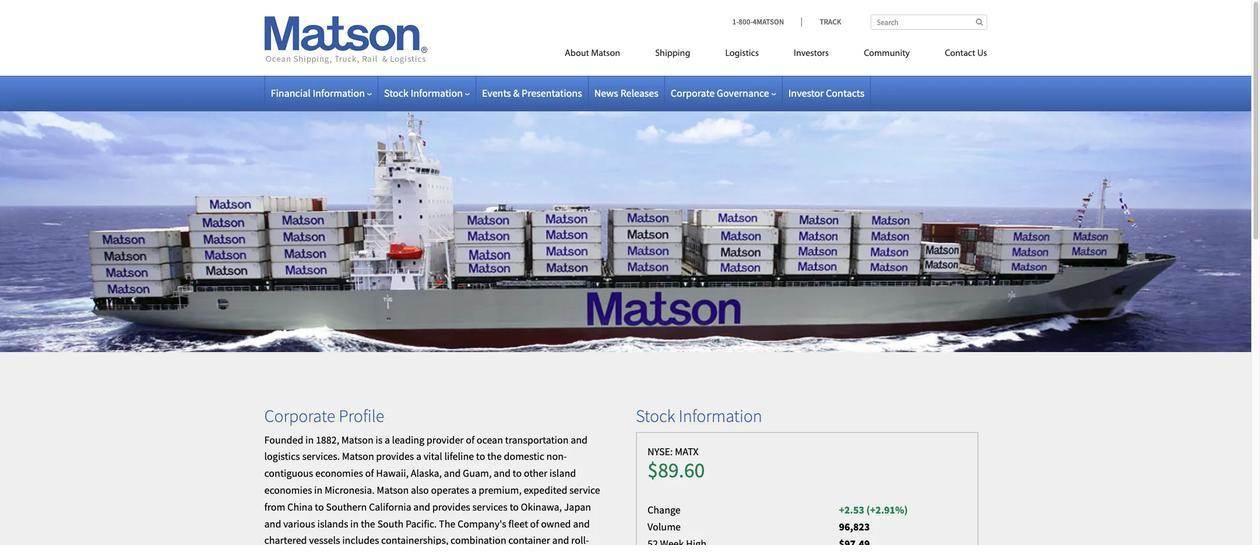Task type: vqa. For each thing, say whether or not it's contained in the screenshot.
right "EPS"
no



Task type: describe. For each thing, give the bounding box(es) containing it.
+2.53
[[840, 504, 865, 517]]

micronesia.
[[325, 483, 375, 497]]

the
[[439, 517, 456, 531]]

domestic
[[504, 450, 545, 463]]

pacific.
[[406, 517, 437, 531]]

information for stock information link
[[411, 86, 463, 100]]

800-
[[739, 17, 753, 27]]

south
[[378, 517, 404, 531]]

hawaii,
[[376, 467, 409, 480]]

investors link
[[777, 43, 847, 67]]

events
[[482, 86, 511, 100]]

track link
[[802, 17, 842, 27]]

1 horizontal spatial in
[[314, 483, 323, 497]]

service
[[570, 483, 601, 497]]

chartered
[[264, 534, 307, 545]]

contact us link
[[928, 43, 988, 67]]

financial
[[271, 86, 311, 100]]

logistics
[[264, 450, 300, 463]]

corporate profile
[[264, 405, 384, 427]]

1 vertical spatial of
[[365, 467, 374, 480]]

company's
[[458, 517, 507, 531]]

islands
[[318, 517, 348, 531]]

events & presentations link
[[482, 86, 582, 100]]

news releases link
[[595, 86, 659, 100]]

ocean
[[477, 433, 503, 447]]

also
[[411, 483, 429, 497]]

0 vertical spatial provides
[[376, 450, 414, 463]]

1 vertical spatial provides
[[433, 500, 471, 514]]

matson down hawaii,
[[377, 483, 409, 497]]

provider
[[427, 433, 464, 447]]

0 horizontal spatial the
[[361, 517, 375, 531]]

us
[[978, 49, 988, 58]]

lifeline
[[445, 450, 474, 463]]

to right china
[[315, 500, 324, 514]]

and down from
[[264, 517, 281, 531]]

guam,
[[463, 467, 492, 480]]

news
[[595, 86, 619, 100]]

operates
[[431, 483, 470, 497]]

2 vertical spatial in
[[351, 517, 359, 531]]

financial information link
[[271, 86, 372, 100]]

shipping
[[656, 49, 691, 58]]

about
[[565, 49, 590, 58]]

track
[[820, 17, 842, 27]]

2 horizontal spatial information
[[679, 405, 763, 427]]

china
[[288, 500, 313, 514]]

1882,
[[316, 433, 340, 447]]

+2.53 (+2.91%) volume
[[648, 504, 909, 534]]

financial information
[[271, 86, 365, 100]]

non-
[[547, 450, 567, 463]]

0 vertical spatial a
[[385, 433, 390, 447]]

0 vertical spatial economies
[[316, 467, 363, 480]]

1 vertical spatial stock information
[[636, 405, 763, 427]]

leading
[[392, 433, 425, 447]]

and up operates
[[444, 467, 461, 480]]

founded in 1882, matson is a leading provider of ocean transportation and logistics services. matson provides a vital lifeline to the domestic non- contiguous economies of hawaii, alaska, and guam, and to other island economies in micronesia. matson also operates a premium, expedited service from china to southern california and provides services to okinawa, japan and various islands in the south pacific. the company's fleet of owned and chartered vessels includes containerships, combination container and
[[264, 433, 605, 545]]

alaska,
[[411, 467, 442, 480]]

and down japan
[[573, 517, 590, 531]]

releases
[[621, 86, 659, 100]]

transportation
[[505, 433, 569, 447]]

fleet
[[509, 517, 528, 531]]

1-800-4matson
[[733, 17, 785, 27]]

Search search field
[[871, 15, 988, 30]]

southern
[[326, 500, 367, 514]]

from
[[264, 500, 285, 514]]

matson image
[[264, 16, 428, 64]]

presentations
[[522, 86, 582, 100]]

various
[[283, 517, 315, 531]]

2 vertical spatial of
[[530, 517, 539, 531]]

japan
[[564, 500, 591, 514]]

founded
[[264, 433, 304, 447]]

services.
[[302, 450, 340, 463]]

&
[[513, 86, 520, 100]]

logistics
[[726, 49, 759, 58]]

vital
[[424, 450, 443, 463]]

matson up micronesia.
[[342, 450, 374, 463]]



Task type: locate. For each thing, give the bounding box(es) containing it.
1-
[[733, 17, 739, 27]]

0 vertical spatial of
[[466, 433, 475, 447]]

matson right about
[[592, 49, 621, 58]]

contacts
[[826, 86, 865, 100]]

expedited
[[524, 483, 568, 497]]

1 horizontal spatial of
[[466, 433, 475, 447]]

0 horizontal spatial a
[[385, 433, 390, 447]]

to down domestic at the left of the page
[[513, 467, 522, 480]]

0 horizontal spatial corporate
[[264, 405, 335, 427]]

1 horizontal spatial the
[[488, 450, 502, 463]]

1 horizontal spatial economies
[[316, 467, 363, 480]]

matx
[[675, 445, 699, 458]]

about matson link
[[548, 43, 638, 67]]

0 vertical spatial corporate
[[671, 86, 715, 100]]

contact us
[[945, 49, 988, 58]]

contact
[[945, 49, 976, 58]]

about matson
[[565, 49, 621, 58]]

1-800-4matson link
[[733, 17, 802, 27]]

and up island at the left bottom of page
[[571, 433, 588, 447]]

a left vital
[[416, 450, 422, 463]]

corporate
[[671, 86, 715, 100], [264, 405, 335, 427]]

a
[[385, 433, 390, 447], [416, 450, 422, 463], [472, 483, 477, 497]]

stock information
[[384, 86, 463, 100], [636, 405, 763, 427]]

0 horizontal spatial stock information
[[384, 86, 463, 100]]

news releases
[[595, 86, 659, 100]]

None search field
[[871, 15, 988, 30]]

contiguous
[[264, 467, 313, 480]]

corporate down shipping "link" on the top of the page
[[671, 86, 715, 100]]

1 horizontal spatial information
[[411, 86, 463, 100]]

island
[[550, 467, 576, 480]]

0 horizontal spatial provides
[[376, 450, 414, 463]]

the down ocean at the bottom of the page
[[488, 450, 502, 463]]

1 horizontal spatial corporate
[[671, 86, 715, 100]]

premium,
[[479, 483, 522, 497]]

provides down operates
[[433, 500, 471, 514]]

economies down contiguous
[[264, 483, 312, 497]]

investor contacts link
[[789, 86, 865, 100]]

0 vertical spatial stock information
[[384, 86, 463, 100]]

a down the guam, at bottom
[[472, 483, 477, 497]]

of left hawaii,
[[365, 467, 374, 480]]

logistics link
[[708, 43, 777, 67]]

vessels
[[309, 534, 340, 545]]

corporate for corporate profile
[[264, 405, 335, 427]]

1 vertical spatial a
[[416, 450, 422, 463]]

0 horizontal spatial stock
[[384, 86, 409, 100]]

96,823
[[840, 520, 870, 534]]

2 horizontal spatial a
[[472, 483, 477, 497]]

1 vertical spatial in
[[314, 483, 323, 497]]

0 horizontal spatial of
[[365, 467, 374, 480]]

corporate up founded
[[264, 405, 335, 427]]

in left micronesia.
[[314, 483, 323, 497]]

community link
[[847, 43, 928, 67]]

of left ocean at the bottom of the page
[[466, 433, 475, 447]]

of
[[466, 433, 475, 447], [365, 467, 374, 480], [530, 517, 539, 531]]

corporate for corporate governance
[[671, 86, 715, 100]]

1 vertical spatial stock
[[636, 405, 676, 427]]

combination
[[451, 534, 507, 545]]

top menu navigation
[[513, 43, 988, 67]]

is
[[376, 433, 383, 447]]

search image
[[977, 18, 984, 26]]

1 horizontal spatial stock
[[636, 405, 676, 427]]

the up includes
[[361, 517, 375, 531]]

0 horizontal spatial in
[[306, 433, 314, 447]]

0 horizontal spatial information
[[313, 86, 365, 100]]

a right is
[[385, 433, 390, 447]]

to up fleet
[[510, 500, 519, 514]]

governance
[[717, 86, 770, 100]]

and up pacific.
[[414, 500, 431, 514]]

shipping link
[[638, 43, 708, 67]]

1 vertical spatial the
[[361, 517, 375, 531]]

includes
[[342, 534, 379, 545]]

stock
[[384, 86, 409, 100], [636, 405, 676, 427]]

services
[[473, 500, 508, 514]]

2 horizontal spatial in
[[351, 517, 359, 531]]

containerships,
[[381, 534, 449, 545]]

0 vertical spatial stock
[[384, 86, 409, 100]]

matson
[[592, 49, 621, 58], [342, 433, 374, 447], [342, 450, 374, 463], [377, 483, 409, 497]]

1 horizontal spatial stock information
[[636, 405, 763, 427]]

corporate governance
[[671, 86, 770, 100]]

in
[[306, 433, 314, 447], [314, 483, 323, 497], [351, 517, 359, 531]]

provides up hawaii,
[[376, 450, 414, 463]]

to
[[476, 450, 485, 463], [513, 467, 522, 480], [315, 500, 324, 514], [510, 500, 519, 514]]

matson left is
[[342, 433, 374, 447]]

provides
[[376, 450, 414, 463], [433, 500, 471, 514]]

california
[[369, 500, 412, 514]]

in up includes
[[351, 517, 359, 531]]

investors
[[794, 49, 829, 58]]

volume
[[648, 520, 681, 534]]

okinawa,
[[521, 500, 562, 514]]

information for financial information link
[[313, 86, 365, 100]]

community
[[864, 49, 910, 58]]

events & presentations
[[482, 86, 582, 100]]

and up premium,
[[494, 467, 511, 480]]

investor
[[789, 86, 824, 100]]

(+2.91%)
[[867, 504, 909, 517]]

profile
[[339, 405, 384, 427]]

other
[[524, 467, 548, 480]]

owned
[[541, 517, 571, 531]]

in left 1882,
[[306, 433, 314, 447]]

nyse: matx $89.60
[[648, 445, 705, 484]]

to up the guam, at bottom
[[476, 450, 485, 463]]

1 vertical spatial corporate
[[264, 405, 335, 427]]

2 horizontal spatial of
[[530, 517, 539, 531]]

stock information link
[[384, 86, 470, 100]]

1 horizontal spatial provides
[[433, 500, 471, 514]]

0 horizontal spatial economies
[[264, 483, 312, 497]]

2 vertical spatial a
[[472, 483, 477, 497]]

economies up micronesia.
[[316, 467, 363, 480]]

container
[[509, 534, 551, 545]]

0 vertical spatial the
[[488, 450, 502, 463]]

information
[[313, 86, 365, 100], [411, 86, 463, 100], [679, 405, 763, 427]]

and
[[571, 433, 588, 447], [444, 467, 461, 480], [494, 467, 511, 480], [414, 500, 431, 514], [264, 517, 281, 531], [573, 517, 590, 531]]

corporate governance link
[[671, 86, 777, 100]]

4matson
[[753, 17, 785, 27]]

nyse:
[[648, 445, 673, 458]]

$89.60
[[648, 457, 705, 484]]

matson inside top menu navigation
[[592, 49, 621, 58]]

1 horizontal spatial a
[[416, 450, 422, 463]]

1 vertical spatial economies
[[264, 483, 312, 497]]

0 vertical spatial in
[[306, 433, 314, 447]]

of right fleet
[[530, 517, 539, 531]]

the
[[488, 450, 502, 463], [361, 517, 375, 531]]

economies
[[316, 467, 363, 480], [264, 483, 312, 497]]

investor contacts
[[789, 86, 865, 100]]

change
[[648, 504, 681, 517]]



